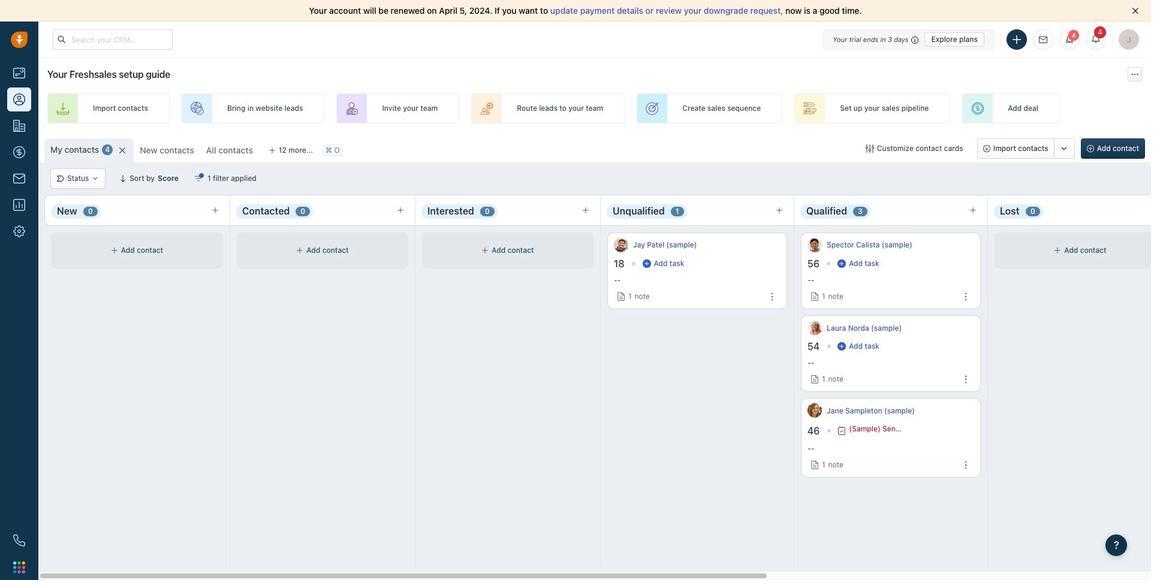 Task type: describe. For each thing, give the bounding box(es) containing it.
phone element
[[7, 529, 31, 553]]

send email image
[[1039, 36, 1047, 44]]



Task type: locate. For each thing, give the bounding box(es) containing it.
j image
[[614, 238, 628, 252], [808, 404, 822, 418]]

l image
[[808, 321, 822, 335]]

freshworks switcher image
[[13, 562, 25, 574]]

group
[[977, 138, 1075, 159]]

container_wx8msf4aqz5i3rn1 image
[[194, 174, 203, 183], [92, 175, 99, 182], [111, 247, 118, 254], [1054, 247, 1061, 254], [837, 260, 846, 268], [838, 342, 846, 351]]

s image
[[808, 238, 822, 252]]

0 vertical spatial j image
[[614, 238, 628, 252]]

phone image
[[13, 535, 25, 547]]

close image
[[1132, 7, 1139, 14]]

container_wx8msf4aqz5i3rn1 image
[[866, 144, 874, 153], [57, 175, 64, 182], [296, 247, 304, 254], [482, 247, 489, 254], [642, 260, 651, 268], [838, 427, 846, 435]]

Search your CRM... text field
[[53, 29, 173, 50]]

1 vertical spatial j image
[[808, 404, 822, 418]]

0 horizontal spatial j image
[[614, 238, 628, 252]]

1 horizontal spatial j image
[[808, 404, 822, 418]]



Task type: vqa. For each thing, say whether or not it's contained in the screenshot.
topmost J icon
no



